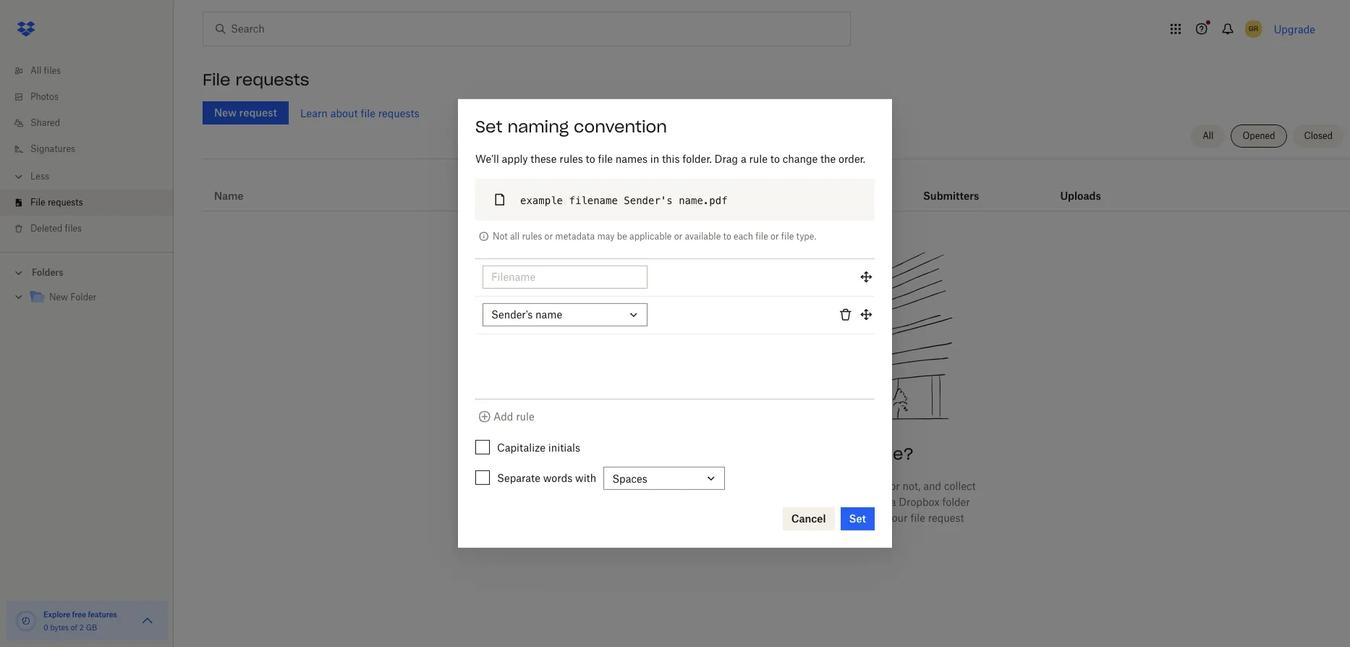 Task type: vqa. For each thing, say whether or not it's contained in the screenshot.
Quota usage image
no



Task type: describe. For each thing, give the bounding box(es) containing it.
gb
[[86, 623, 97, 632]]

to left each
[[723, 231, 732, 242]]

set naming convention dialog
[[458, 99, 892, 548]]

these
[[531, 153, 557, 165]]

explore free features 0 bytes of 2 gb
[[43, 610, 117, 632]]

names
[[616, 153, 648, 165]]

file right about at the top left
[[361, 107, 376, 119]]

set for set
[[849, 513, 866, 525]]

be inside set naming convention dialog
[[617, 231, 627, 242]]

may
[[597, 231, 615, 242]]

apply
[[502, 153, 528, 165]]

2 vertical spatial a
[[891, 496, 896, 508]]

list containing all files
[[0, 49, 174, 252]]

from for someone?
[[781, 444, 820, 464]]

signatures
[[30, 143, 75, 154]]

account.
[[825, 528, 866, 540]]

quota usage element
[[14, 609, 38, 633]]

or left available
[[674, 231, 683, 242]]

not,
[[903, 480, 921, 492]]

0 vertical spatial rules
[[560, 153, 583, 165]]

features
[[88, 610, 117, 619]]

they
[[749, 480, 770, 492]]

folders
[[32, 267, 63, 278]]

file left names at the top left of the page
[[598, 153, 613, 165]]

0
[[43, 623, 48, 632]]

to inside request files from anyone, whether they have a dropbox account or not, and collect them in your dropbox. files will be automatically organized into a dropbox folder you choose. your privacy is important, so those who upload to your file request cannot access your dropbox account.
[[875, 512, 884, 524]]

set naming convention
[[476, 116, 667, 137]]

sender's inside button
[[491, 308, 533, 321]]

all files
[[30, 65, 61, 76]]

or inside request files from anyone, whether they have a dropbox account or not, and collect them in your dropbox. files will be automatically organized into a dropbox folder you choose. your privacy is important, so those who upload to your file request cannot access your dropbox account.
[[891, 480, 900, 492]]

anyone,
[[667, 480, 704, 492]]

new folder link
[[29, 288, 162, 308]]

your
[[648, 512, 669, 524]]

metadata
[[555, 231, 595, 242]]

deleted
[[30, 223, 62, 234]]

files
[[692, 496, 715, 508]]

them
[[583, 496, 608, 508]]

upload
[[839, 512, 872, 524]]

add rule button
[[476, 408, 535, 426]]

available
[[685, 231, 721, 242]]

request files from anyone, whether they have a dropbox account or not, and collect them in your dropbox. files will be automatically organized into a dropbox folder you choose. your privacy is important, so those who upload to your file request cannot access your dropbox account.
[[577, 480, 976, 540]]

automatically
[[752, 496, 817, 508]]

into
[[870, 496, 888, 508]]

request
[[928, 512, 965, 524]]

1 vertical spatial dropbox
[[899, 496, 940, 508]]

all for all
[[1203, 130, 1214, 141]]

cancel button
[[783, 508, 835, 531]]

folder
[[70, 292, 96, 303]]

or right each
[[771, 231, 779, 242]]

folders button
[[0, 261, 174, 283]]

something
[[688, 444, 775, 464]]

all for all files
[[30, 65, 41, 76]]

file requests link
[[12, 190, 174, 216]]

cancel
[[792, 513, 826, 525]]

all
[[510, 231, 520, 242]]

type.
[[797, 231, 817, 242]]

explore
[[43, 610, 70, 619]]

add
[[494, 411, 513, 423]]

cannot
[[687, 528, 720, 540]]

name.pdf
[[679, 195, 728, 206]]

in inside request files from anyone, whether they have a dropbox account or not, and collect them in your dropbox. files will be automatically organized into a dropbox folder you choose. your privacy is important, so those who upload to your file request cannot access your dropbox account.
[[611, 496, 620, 508]]

who
[[816, 512, 836, 524]]

to left change on the top
[[771, 153, 780, 165]]

file inside list item
[[30, 197, 45, 208]]

learn
[[300, 107, 328, 119]]

0 vertical spatial file requests
[[203, 69, 310, 90]]

not
[[493, 231, 508, 242]]

change
[[783, 153, 818, 165]]

be inside request files from anyone, whether they have a dropbox account or not, and collect them in your dropbox. files will be automatically organized into a dropbox folder you choose. your privacy is important, so those who upload to your file request cannot access your dropbox account.
[[737, 496, 749, 508]]

folder.
[[683, 153, 712, 165]]

2
[[79, 623, 84, 632]]

2 column header from the left
[[924, 170, 982, 205]]

row containing name
[[203, 164, 1351, 211]]

upgrade link
[[1274, 23, 1316, 35]]

file requests list item
[[0, 190, 174, 216]]

bytes
[[50, 623, 69, 632]]

of
[[71, 623, 77, 632]]

file requests inside list item
[[30, 197, 83, 208]]

upgrade
[[1274, 23, 1316, 35]]

those
[[787, 512, 813, 524]]

convention
[[574, 116, 667, 137]]

organized
[[819, 496, 867, 508]]

this
[[662, 153, 680, 165]]

0 vertical spatial dropbox
[[806, 480, 847, 492]]

all files link
[[12, 58, 174, 84]]

Sender's name button
[[483, 303, 648, 326]]

initials
[[549, 442, 580, 454]]

deleted files
[[30, 223, 82, 234]]

0 vertical spatial rule
[[749, 153, 768, 165]]

example filename sender's name.pdf
[[520, 195, 728, 206]]

files for all
[[44, 65, 61, 76]]

photos
[[30, 91, 59, 102]]

1 vertical spatial requests
[[378, 107, 420, 119]]

files for deleted
[[65, 223, 82, 234]]

less
[[30, 171, 49, 182]]

learn about file requests
[[300, 107, 420, 119]]



Task type: locate. For each thing, give the bounding box(es) containing it.
0 horizontal spatial file
[[30, 197, 45, 208]]

0 horizontal spatial rules
[[522, 231, 542, 242]]

each
[[734, 231, 753, 242]]

opened button
[[1232, 124, 1287, 148]]

0 horizontal spatial column header
[[718, 170, 805, 205]]

2 horizontal spatial your
[[887, 512, 908, 524]]

2 horizontal spatial files
[[619, 480, 639, 492]]

be up important, in the right bottom of the page
[[737, 496, 749, 508]]

1 horizontal spatial all
[[1203, 130, 1214, 141]]

set up we'll
[[476, 116, 503, 137]]

filename
[[569, 195, 618, 206]]

whether
[[707, 480, 746, 492]]

dropbox up the organized
[[806, 480, 847, 492]]

about
[[331, 107, 358, 119]]

1 horizontal spatial a
[[798, 480, 803, 492]]

1 horizontal spatial column header
[[924, 170, 982, 205]]

closed button
[[1293, 124, 1345, 148]]

0 vertical spatial be
[[617, 231, 627, 242]]

0 vertical spatial a
[[741, 153, 747, 165]]

set up the account.
[[849, 513, 866, 525]]

list
[[0, 49, 174, 252]]

0 horizontal spatial requests
[[48, 197, 83, 208]]

a right have
[[798, 480, 803, 492]]

from inside request files from anyone, whether they have a dropbox account or not, and collect them in your dropbox. files will be automatically organized into a dropbox folder you choose. your privacy is important, so those who upload to your file request cannot access your dropbox account.
[[642, 480, 665, 492]]

your down into
[[887, 512, 908, 524]]

file requests up deleted files
[[30, 197, 83, 208]]

1 vertical spatial from
[[642, 480, 665, 492]]

2 vertical spatial your
[[758, 528, 779, 540]]

1 horizontal spatial sender's
[[624, 195, 673, 206]]

drag
[[715, 153, 738, 165]]

sender's name
[[491, 308, 563, 321]]

all up photos
[[30, 65, 41, 76]]

file right each
[[756, 231, 769, 242]]

have
[[772, 480, 795, 492]]

1 horizontal spatial file requests
[[203, 69, 310, 90]]

and
[[924, 480, 942, 492]]

less image
[[12, 169, 26, 184]]

0 horizontal spatial sender's
[[491, 308, 533, 321]]

file requests
[[203, 69, 310, 90], [30, 197, 83, 208]]

deleted files link
[[12, 216, 174, 242]]

0 horizontal spatial your
[[622, 496, 643, 508]]

with
[[575, 472, 597, 484]]

1 vertical spatial a
[[798, 480, 803, 492]]

dropbox
[[806, 480, 847, 492], [899, 496, 940, 508], [782, 528, 822, 540]]

1 horizontal spatial be
[[737, 496, 749, 508]]

a inside dialog
[[741, 153, 747, 165]]

0 horizontal spatial file requests
[[30, 197, 83, 208]]

rule right the add
[[516, 411, 535, 423]]

1 vertical spatial sender's
[[491, 308, 533, 321]]

1 horizontal spatial in
[[651, 153, 660, 165]]

free
[[72, 610, 86, 619]]

2 vertical spatial dropbox
[[782, 528, 822, 540]]

1 vertical spatial rule
[[516, 411, 535, 423]]

files inside request files from anyone, whether they have a dropbox account or not, and collect them in your dropbox. files will be automatically organized into a dropbox folder you choose. your privacy is important, so those who upload to your file request cannot access your dropbox account.
[[619, 480, 639, 492]]

so
[[773, 512, 784, 524]]

2 vertical spatial requests
[[48, 197, 83, 208]]

someone?
[[825, 444, 914, 464]]

2 horizontal spatial requests
[[378, 107, 420, 119]]

created button
[[512, 187, 552, 205]]

rules right 'these' in the left of the page
[[560, 153, 583, 165]]

a right 'drag'
[[741, 153, 747, 165]]

requests right about at the top left
[[378, 107, 420, 119]]

rule right 'drag'
[[749, 153, 768, 165]]

your
[[622, 496, 643, 508], [887, 512, 908, 524], [758, 528, 779, 540]]

we'll
[[476, 153, 499, 165]]

applicable
[[630, 231, 672, 242]]

dropbox image
[[12, 14, 41, 43]]

1 vertical spatial in
[[611, 496, 620, 508]]

signatures link
[[12, 136, 174, 162]]

order.
[[839, 153, 866, 165]]

file inside request files from anyone, whether they have a dropbox account or not, and collect them in your dropbox. files will be automatically organized into a dropbox folder you choose. your privacy is important, so those who upload to your file request cannot access your dropbox account.
[[911, 512, 926, 524]]

name
[[214, 190, 244, 202]]

created
[[512, 190, 552, 202]]

words
[[543, 472, 573, 484]]

0 vertical spatial set
[[476, 116, 503, 137]]

all
[[30, 65, 41, 76], [1203, 130, 1214, 141]]

the
[[821, 153, 836, 165]]

0 vertical spatial in
[[651, 153, 660, 165]]

important,
[[720, 512, 771, 524]]

1 horizontal spatial files
[[65, 223, 82, 234]]

1 vertical spatial all
[[1203, 130, 1214, 141]]

all inside list
[[30, 65, 41, 76]]

privacy
[[672, 512, 707, 524]]

sender's name button
[[476, 297, 875, 335]]

0 horizontal spatial in
[[611, 496, 620, 508]]

new
[[49, 292, 68, 303]]

2 horizontal spatial a
[[891, 496, 896, 508]]

requests inside list item
[[48, 197, 83, 208]]

1 vertical spatial set
[[849, 513, 866, 525]]

separate words with
[[497, 472, 597, 484]]

from up dropbox.
[[642, 480, 665, 492]]

sender's
[[624, 195, 673, 206], [491, 308, 533, 321]]

dropbox down the not,
[[899, 496, 940, 508]]

naming
[[508, 116, 569, 137]]

1 vertical spatial file requests
[[30, 197, 83, 208]]

a right into
[[891, 496, 896, 508]]

0 vertical spatial from
[[781, 444, 820, 464]]

0 vertical spatial your
[[622, 496, 643, 508]]

0 horizontal spatial a
[[741, 153, 747, 165]]

rule
[[749, 153, 768, 165], [516, 411, 535, 423]]

all inside button
[[1203, 130, 1214, 141]]

1 vertical spatial rules
[[522, 231, 542, 242]]

1 vertical spatial file
[[30, 197, 45, 208]]

1 horizontal spatial your
[[758, 528, 779, 540]]

access
[[723, 528, 755, 540]]

learn about file requests link
[[300, 107, 420, 119]]

rules right all
[[522, 231, 542, 242]]

file left request
[[911, 512, 926, 524]]

0 horizontal spatial files
[[44, 65, 61, 76]]

1 vertical spatial files
[[65, 223, 82, 234]]

set
[[476, 116, 503, 137], [849, 513, 866, 525]]

we'll apply these rules to file names in this folder. drag a rule to change the order.
[[476, 153, 866, 165]]

Filename text field
[[491, 269, 639, 285]]

requests up learn
[[236, 69, 310, 90]]

or left the not,
[[891, 480, 900, 492]]

1 horizontal spatial rule
[[749, 153, 768, 165]]

in right them
[[611, 496, 620, 508]]

dropbox down the those
[[782, 528, 822, 540]]

0 horizontal spatial all
[[30, 65, 41, 76]]

1 horizontal spatial from
[[781, 444, 820, 464]]

column header
[[718, 170, 805, 205], [924, 170, 982, 205], [1061, 170, 1119, 205]]

or left metadata
[[545, 231, 553, 242]]

files up choose.
[[619, 480, 639, 492]]

Spaces button
[[604, 467, 725, 490]]

to
[[586, 153, 596, 165], [771, 153, 780, 165], [723, 231, 732, 242], [875, 512, 884, 524]]

0 vertical spatial all
[[30, 65, 41, 76]]

capitalize
[[497, 442, 546, 454]]

capitalize initials
[[497, 442, 580, 454]]

file left type.
[[782, 231, 794, 242]]

to down set naming convention on the left of the page
[[586, 153, 596, 165]]

not all rules or metadata may be applicable or available to each file or file type.
[[493, 231, 817, 242]]

1 vertical spatial your
[[887, 512, 908, 524]]

rules
[[560, 153, 583, 165], [522, 231, 542, 242]]

0 vertical spatial sender's
[[624, 195, 673, 206]]

all left 'opened'
[[1203, 130, 1214, 141]]

in inside dialog
[[651, 153, 660, 165]]

0 vertical spatial files
[[44, 65, 61, 76]]

in left 'this'
[[651, 153, 660, 165]]

row
[[203, 164, 1351, 211]]

name
[[536, 308, 563, 321]]

be
[[617, 231, 627, 242], [737, 496, 749, 508]]

be right may
[[617, 231, 627, 242]]

0 horizontal spatial rule
[[516, 411, 535, 423]]

1 horizontal spatial set
[[849, 513, 866, 525]]

shared link
[[12, 110, 174, 136]]

your up choose.
[[622, 496, 643, 508]]

from up have
[[781, 444, 820, 464]]

1 horizontal spatial rules
[[560, 153, 583, 165]]

files right deleted in the left of the page
[[65, 223, 82, 234]]

0 horizontal spatial set
[[476, 116, 503, 137]]

spaces
[[612, 472, 648, 484]]

your down so
[[758, 528, 779, 540]]

choose.
[[609, 512, 645, 524]]

sender's left name on the left of page
[[491, 308, 533, 321]]

set inside button
[[849, 513, 866, 525]]

2 horizontal spatial column header
[[1061, 170, 1119, 205]]

rule inside add rule button
[[516, 411, 535, 423]]

or
[[545, 231, 553, 242], [674, 231, 683, 242], [771, 231, 779, 242], [891, 480, 900, 492]]

2 vertical spatial files
[[619, 480, 639, 492]]

will
[[717, 496, 734, 508]]

1 horizontal spatial requests
[[236, 69, 310, 90]]

0 horizontal spatial be
[[617, 231, 627, 242]]

file requests up learn
[[203, 69, 310, 90]]

to down into
[[875, 512, 884, 524]]

3 column header from the left
[[1061, 170, 1119, 205]]

files up photos
[[44, 65, 61, 76]]

sender's up applicable
[[624, 195, 673, 206]]

opened
[[1243, 130, 1276, 141]]

new folder
[[49, 292, 96, 303]]

1 column header from the left
[[718, 170, 805, 205]]

is
[[709, 512, 717, 524]]

set button
[[841, 508, 875, 531]]

0 horizontal spatial from
[[642, 480, 665, 492]]

requests
[[236, 69, 310, 90], [378, 107, 420, 119], [48, 197, 83, 208]]

need
[[639, 444, 683, 464]]

a
[[741, 153, 747, 165], [798, 480, 803, 492], [891, 496, 896, 508]]

photos link
[[12, 84, 174, 110]]

requests up deleted files
[[48, 197, 83, 208]]

collect
[[944, 480, 976, 492]]

folder
[[943, 496, 970, 508]]

from for anyone,
[[642, 480, 665, 492]]

files for request
[[619, 480, 639, 492]]

1 horizontal spatial file
[[203, 69, 231, 90]]

add rule
[[494, 411, 535, 423]]

account
[[849, 480, 888, 492]]

set for set naming convention
[[476, 116, 503, 137]]

you
[[589, 512, 606, 524]]

1 vertical spatial be
[[737, 496, 749, 508]]

0 vertical spatial file
[[203, 69, 231, 90]]

all button
[[1191, 124, 1226, 148]]

separate
[[497, 472, 541, 484]]

0 vertical spatial requests
[[236, 69, 310, 90]]

files
[[44, 65, 61, 76], [65, 223, 82, 234], [619, 480, 639, 492]]

shared
[[30, 117, 60, 128]]

dropbox.
[[646, 496, 689, 508]]



